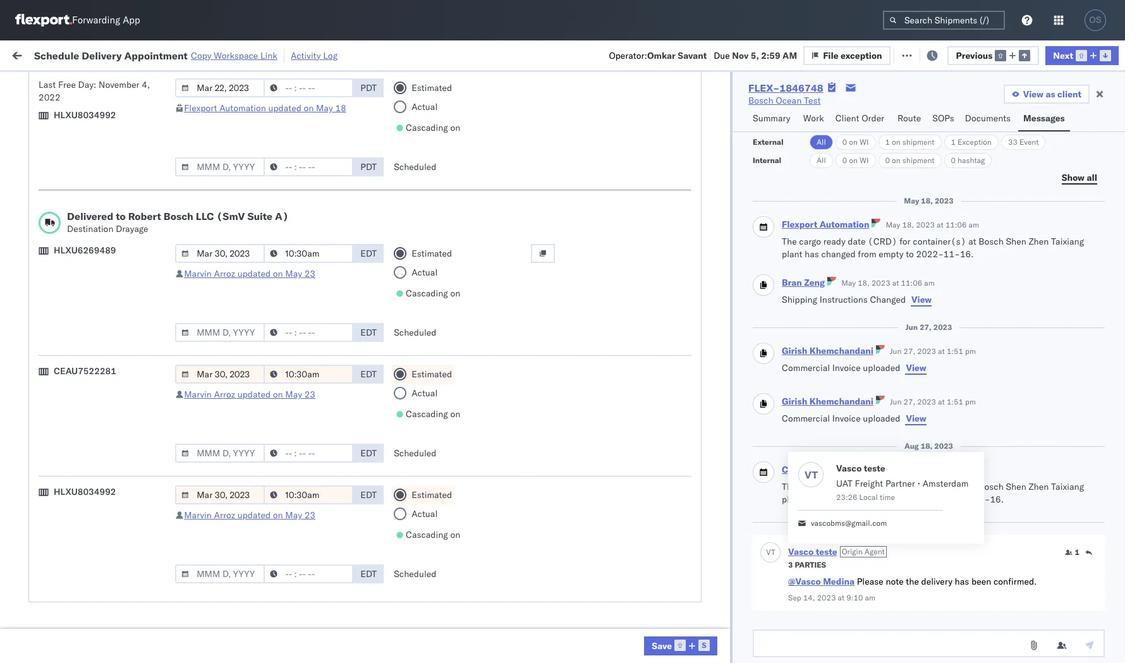 Task type: locate. For each thing, give the bounding box(es) containing it.
ceau7522281, hlxu6269489, hlxu8034992 down ymluw236679313
[[779, 154, 975, 166]]

container(s) for 11-
[[913, 236, 966, 247]]

5 gvcu5265864 from the top
[[779, 627, 841, 638]]

1 nyku9743990 from the top
[[779, 544, 841, 555]]

0 vertical spatial 2:00
[[204, 266, 223, 277]]

2 vertical spatial customs
[[60, 509, 96, 521]]

mbl/mawb numbers
[[861, 103, 938, 113]]

marvin arroz updated on may 23 down 2:59 am est, jan 25, 2023
[[184, 509, 315, 521]]

pickup
[[69, 148, 96, 159], [69, 175, 96, 187], [69, 231, 96, 242], [69, 287, 96, 298], [64, 342, 91, 354], [69, 398, 96, 409], [69, 454, 96, 465], [69, 481, 96, 493], [69, 565, 96, 576], [64, 593, 91, 604]]

1 vertical spatial all
[[817, 155, 826, 165]]

2 cascading from the top
[[406, 288, 448, 299]]

3, for 2:00 am est, feb 3, 2023
[[281, 600, 289, 611]]

7 integration from the top
[[551, 627, 595, 639]]

view up jun 27, 2023
[[912, 294, 932, 305]]

los inside confirm pickup from los angeles, ca
[[114, 342, 128, 354]]

teste inside vasco teste uat freight partner • amsterdam 23:26 local time
[[864, 463, 885, 474]]

0 vertical spatial view button
[[911, 293, 932, 306]]

work up caiu7969337
[[803, 113, 824, 124]]

4 lagerfeld from the top
[[678, 544, 716, 555]]

omkar savant for ymluw236679313
[[1019, 127, 1075, 138]]

3 marvin arroz updated on may 23 from the top
[[184, 509, 315, 521]]

for left •
[[900, 481, 911, 492]]

edt, down flexport automation updated on may 18 button on the top of page
[[242, 155, 261, 166]]

snoozed : no
[[264, 78, 309, 88]]

vasco inside vasco teste uat freight partner • amsterdam 23:26 local time
[[836, 463, 862, 474]]

1 vertical spatial has
[[805, 494, 819, 505]]

7 mmm d, yyyy text field from the top
[[175, 564, 265, 583]]

2 vertical spatial marvin arroz updated on may 23
[[184, 509, 315, 521]]

actual for hlxu6269489
[[412, 267, 438, 278]]

omkar left due
[[647, 50, 676, 61]]

automation for flexport automation updated on may 18
[[219, 102, 266, 114]]

shipment down 1 on shipment
[[902, 155, 935, 165]]

t for vasco
[[812, 468, 818, 481]]

2 test123456 from the top
[[861, 182, 914, 194]]

0 vertical spatial invoice
[[832, 362, 861, 374]]

feb down 2:00 am est, feb 3, 2023
[[263, 627, 278, 639]]

23 down 9:00 am est, dec 24, 2022
[[304, 389, 315, 400]]

the cargo ready date (crd) for container(s)  at bosch shen zhen taixiang plant has changed from 2022-11-16 to 2023-09-16.
[[782, 481, 1084, 505]]

abcdefg78456546 for 7:00 pm est, dec 23, 2022
[[861, 349, 946, 361]]

am down the cargo ready date (crd) for container(s)  at bosch shen zhen taixiang plant has changed from empty to 2022-11-16.
[[924, 278, 935, 288]]

1 vertical spatial schedule pickup from rotterdam, netherlands button
[[29, 564, 180, 591]]

am up 7:00 pm est, dec 23, 2022
[[225, 321, 239, 333]]

23, for rotterdam,
[[284, 460, 298, 472]]

zhen inside the cargo ready date (crd) for container(s)  at bosch shen zhen taixiang plant has changed from 2022-11-16 to 2023-09-16.
[[1029, 481, 1049, 492]]

girish khemchandani for girish khemchandani 'button' for view button related to girish khemchandani
[[782, 396, 873, 407]]

2 uploaded from the top
[[863, 413, 900, 424]]

2:59 down llc
[[204, 238, 223, 249]]

am down mmm d, yyyy text box
[[225, 182, 239, 194]]

(crd) for 2022-
[[868, 481, 897, 492]]

test123456 for fifth schedule pickup from los angeles, ca link from the bottom
[[861, 182, 914, 194]]

3 arroz from the top
[[214, 509, 235, 521]]

maeu9408431 down @vasco medina please note the delivery has been confirmed. sep 14, 2023 at 9:10 am
[[861, 627, 925, 639]]

6 mmm d, yyyy text field from the top
[[175, 485, 265, 504]]

rotterdam,
[[119, 454, 164, 465], [119, 565, 164, 576], [114, 593, 159, 604]]

1 horizontal spatial aug
[[904, 441, 919, 451]]

0 horizontal spatial v t
[[766, 547, 775, 557]]

documents
[[965, 113, 1011, 124], [29, 132, 75, 144], [29, 271, 75, 283], [29, 522, 75, 533]]

1 vertical spatial 8:30
[[204, 627, 223, 639]]

note
[[886, 576, 904, 587]]

1 vertical spatial 0 on wi
[[842, 155, 869, 165]]

schedule pickup from rotterdam, netherlands link
[[29, 453, 180, 478], [29, 564, 180, 589]]

am for third schedule pickup from los angeles, ca link from the top
[[225, 238, 239, 249]]

: for snoozed
[[294, 78, 296, 88]]

v for vasco
[[805, 468, 812, 481]]

arroz for hlxu8034992
[[214, 509, 235, 521]]

workitem button
[[8, 100, 183, 113]]

zhen for the cargo ready date (crd) for container(s)  at bosch shen zhen taixiang plant has changed from 2022-11-16 to 2023-09-16.
[[1029, 481, 1049, 492]]

1 date from the top
[[848, 236, 866, 247]]

at inside the cargo ready date (crd) for container(s)  at bosch shen zhen taixiang plant has changed from empty to 2022-11-16.
[[968, 236, 976, 247]]

snooze
[[343, 103, 367, 113]]

4 2130387 from the top
[[725, 600, 763, 611]]

1 vertical spatial for
[[900, 236, 911, 247]]

16.
[[960, 248, 974, 260], [990, 494, 1004, 505]]

0 vertical spatial schedule pickup from rotterdam, netherlands link
[[29, 453, 180, 478]]

at inside @vasco medina please note the delivery has been confirmed. sep 14, 2023 at 9:10 am
[[838, 593, 845, 602]]

container(s)
[[913, 236, 966, 247], [913, 481, 966, 492]]

1
[[885, 137, 890, 147], [951, 137, 956, 147], [1075, 547, 1080, 557]]

plant inside the cargo ready date (crd) for container(s)  at bosch shen zhen taixiang plant has changed from 2022-11-16 to 2023-09-16.
[[782, 494, 802, 505]]

scheduled
[[394, 161, 436, 173], [394, 327, 436, 338], [394, 448, 436, 459], [394, 568, 436, 580]]

0 vertical spatial rotterdam,
[[119, 454, 164, 465]]

2 vertical spatial rotterdam,
[[114, 593, 159, 604]]

4 schedule delivery appointment button from the top
[[29, 543, 155, 557]]

flexport for flexport automation updated on may 18
[[184, 102, 217, 114]]

ready down zhu
[[823, 481, 846, 492]]

0 vertical spatial ready
[[823, 236, 846, 247]]

3 ceau7522281, hlxu6269489, hlxu8034992 from the top
[[779, 210, 975, 221]]

(crd) inside the cargo ready date (crd) for container(s)  at bosch shen zhen taixiang plant has changed from empty to 2022-11-16.
[[868, 236, 897, 247]]

edt,
[[242, 155, 261, 166], [242, 182, 261, 194], [242, 210, 261, 222], [242, 238, 261, 249]]

1 schedule pickup from rotterdam, netherlands from the top
[[29, 454, 164, 478]]

1 jun 27, 2023 at 1:51 pm from the top
[[890, 346, 976, 356]]

invoice for girish khemchandani 'button' for view button related to girish khemchandani
[[832, 413, 861, 424]]

internal
[[753, 155, 781, 165]]

file down search shipments (/) text box
[[909, 49, 924, 60]]

0 vertical spatial commercial invoice uploaded view
[[782, 362, 926, 374]]

date inside the cargo ready date (crd) for container(s)  at bosch shen zhen taixiang plant has changed from empty to 2022-11-16.
[[848, 236, 866, 247]]

schedule delivery appointment copy workspace link
[[34, 49, 277, 62]]

pdt up snooze
[[360, 82, 377, 94]]

am for fifth schedule pickup from los angeles, ca link from the bottom
[[225, 182, 239, 194]]

1 vertical spatial feb
[[263, 627, 278, 639]]

0 vertical spatial zhen
[[1029, 236, 1049, 247]]

1 vertical spatial taixiang
[[1051, 481, 1084, 492]]

2 netherlands from the top
[[29, 577, 79, 589]]

schedule delivery appointment for 11:30 pm est, jan 23, 2023
[[29, 432, 155, 443]]

uploaded up aug 18, 2023 at 5:07 am
[[863, 413, 900, 424]]

2 integration test account - karl lagerfeld from the top
[[551, 460, 716, 472]]

0 vertical spatial zimu3048342
[[861, 544, 921, 555]]

flexport for flexport automation
[[782, 219, 817, 230]]

confirm inside confirm pickup from rotterdam, netherlands
[[29, 593, 61, 604]]

has left been on the right bottom
[[955, 576, 969, 587]]

cargo inside the cargo ready date (crd) for container(s)  at bosch shen zhen taixiang plant has changed from empty to 2022-11-16.
[[799, 236, 821, 247]]

schedule pickup from los angeles, ca link
[[29, 147, 180, 172], [29, 175, 180, 200], [29, 230, 180, 256], [29, 286, 180, 311], [29, 397, 180, 423], [29, 481, 180, 506]]

2:59 for fifth schedule pickup from los angeles, ca link from the bottom
[[204, 182, 223, 194]]

6 integration test account - karl lagerfeld from the top
[[551, 600, 716, 611]]

progress
[[198, 78, 230, 88]]

ready inside the cargo ready date (crd) for container(s)  at bosch shen zhen taixiang plant has changed from empty to 2022-11-16.
[[823, 236, 846, 247]]

3 -- : -- -- text field from the top
[[264, 365, 353, 384]]

1 vertical spatial upload customs clearance documents link
[[29, 258, 180, 283]]

plant down the cynthia
[[782, 494, 802, 505]]

0 vertical spatial schedule pickup from rotterdam, netherlands button
[[29, 453, 180, 479]]

11:30 pm est, jan 23, 2023 for schedule delivery appointment
[[204, 433, 322, 444]]

3 uetu5238478 from the top
[[846, 349, 908, 360]]

resize handle column header
[[181, 98, 196, 663], [321, 98, 336, 663], [365, 98, 381, 663], [448, 98, 463, 663], [530, 98, 545, 663], [656, 98, 671, 663], [757, 98, 772, 663], [839, 98, 855, 663], [997, 98, 1013, 663], [1080, 98, 1095, 663], [1102, 98, 1117, 663]]

1 vertical spatial wi
[[860, 155, 869, 165]]

the cargo ready date (crd) for container(s)  at bosch shen zhen taixiang plant has changed from empty to 2022-11-16.
[[782, 236, 1084, 260]]

(crd) inside the cargo ready date (crd) for container(s)  at bosch shen zhen taixiang plant has changed from 2022-11-16 to 2023-09-16.
[[868, 481, 897, 492]]

1 vertical spatial work
[[803, 113, 824, 124]]

flex id button
[[671, 100, 760, 113]]

at inside the cargo ready date (crd) for container(s)  at bosch shen zhen taixiang plant has changed from 2022-11-16 to 2023-09-16.
[[968, 481, 976, 492]]

18, up freight
[[865, 465, 877, 475]]

ready
[[97, 78, 119, 88]]

updated down 2:59 am est, jan 25, 2023
[[237, 509, 271, 521]]

1:51 up aug 18, 2023
[[947, 397, 963, 406]]

may left 18 at the top left
[[316, 102, 333, 114]]

confirm delivery link down confirm pickup from rotterdam, netherlands
[[29, 626, 96, 639]]

commercial for girish khemchandani 'button' associated with middle view button
[[782, 362, 830, 374]]

plant inside the cargo ready date (crd) for container(s)  at bosch shen zhen taixiang plant has changed from empty to 2022-11-16.
[[782, 248, 802, 260]]

view inside button
[[1023, 88, 1044, 100]]

marvin arroz updated on may 23 button
[[184, 268, 315, 279], [184, 389, 315, 400], [184, 509, 315, 521]]

v left zhu
[[805, 468, 812, 481]]

5 ocean fcl from the top
[[387, 266, 431, 277]]

0 vertical spatial 8:30
[[204, 572, 223, 583]]

has inside @vasco medina please note the delivery has been confirmed. sep 14, 2023 at 9:10 am
[[955, 576, 969, 587]]

8:30 down 2:00 am est, feb 3, 2023
[[204, 627, 223, 639]]

11:30 for schedule pickup from rotterdam, netherlands
[[204, 460, 228, 472]]

am for bran zeng
[[924, 278, 935, 288]]

operator
[[1019, 103, 1049, 113]]

pm for 11:30 pm est, jan 23, 2023's schedule pickup from rotterdam, netherlands link
[[230, 460, 244, 472]]

1 vertical spatial flex-2130384
[[698, 572, 763, 583]]

0 horizontal spatial automation
[[219, 102, 266, 114]]

test123456 down 1 on shipment
[[861, 155, 914, 166]]

cargo
[[799, 236, 821, 247], [799, 481, 821, 492]]

0 horizontal spatial v
[[766, 547, 771, 557]]

2:59 for schedule delivery appointment link for 2:59 am edt, nov 5, 2022
[[204, 210, 223, 222]]

pickup inside confirm pickup from los angeles, ca
[[64, 342, 91, 354]]

2 vertical spatial 11:30
[[204, 516, 228, 527]]

lhuu7894563, for 7:00 pm est, dec 23, 2022
[[779, 349, 844, 360]]

confirm delivery button
[[29, 376, 96, 390], [29, 626, 96, 640]]

1 vertical spatial 2130384
[[725, 572, 763, 583]]

0 vertical spatial khemchandani
[[809, 345, 873, 356]]

0 vertical spatial aug
[[904, 441, 919, 451]]

: for status
[[91, 78, 94, 88]]

numbers inside container numbers
[[779, 108, 810, 118]]

-- : -- -- text field
[[264, 78, 353, 97], [264, 157, 353, 176], [264, 365, 353, 384], [264, 485, 353, 504], [264, 564, 353, 583]]

all button for internal
[[810, 153, 833, 168]]

23,
[[281, 349, 295, 361], [284, 433, 298, 444], [284, 460, 298, 472]]

3 2130387 from the top
[[725, 516, 763, 527]]

copy workspace link button
[[191, 50, 277, 61]]

confirm delivery button down confirm pickup from rotterdam, netherlands
[[29, 626, 96, 640]]

work inside button
[[803, 113, 824, 124]]

documents inside documents button
[[965, 113, 1011, 124]]

2 horizontal spatial 1
[[1075, 547, 1080, 557]]

jaehyung
[[1019, 433, 1056, 444]]

11:06
[[945, 220, 967, 229], [901, 278, 922, 288]]

1 ceau7522281, from the top
[[779, 154, 844, 166]]

the down flexport automation
[[782, 236, 797, 247]]

2:00 up 8:30 am est, feb 3, 2023
[[204, 600, 223, 611]]

7 ocean fcl from the top
[[387, 321, 431, 333]]

los for third schedule pickup from los angeles, ca link from the top
[[119, 231, 133, 242]]

updated
[[268, 102, 301, 114], [237, 268, 271, 279], [237, 389, 271, 400], [237, 509, 271, 521]]

am for 2nd confirm delivery "link" from the bottom
[[225, 377, 239, 388]]

1 horizontal spatial file
[[909, 49, 924, 60]]

4 confirm from the top
[[29, 627, 61, 638]]

23, up 25,
[[284, 460, 298, 472]]

actual
[[412, 101, 438, 113], [412, 267, 438, 278], [412, 387, 438, 399], [412, 508, 438, 520]]

23 right 9,
[[304, 268, 315, 279]]

2 edt, from the top
[[242, 182, 261, 194]]

1 test123456 from the top
[[861, 155, 914, 166]]

schedule pickup from rotterdam, netherlands for 8:30
[[29, 565, 164, 589]]

0 vertical spatial taixiang
[[1051, 236, 1084, 247]]

abcdefg78456546 down changed
[[861, 321, 946, 333]]

for inside the cargo ready date (crd) for container(s)  at bosch shen zhen taixiang plant has changed from 2022-11-16 to 2023-09-16.
[[900, 481, 911, 492]]

container(s) up 16
[[913, 481, 966, 492]]

3 23 from the top
[[304, 509, 315, 521]]

t left vasco teste button
[[771, 547, 775, 557]]

zimu3048342 down agent
[[861, 572, 921, 583]]

view button down jun 27, 2023
[[905, 362, 927, 374]]

marvin
[[184, 268, 212, 279], [184, 389, 212, 400], [184, 509, 212, 521]]

0 vertical spatial 16.
[[960, 248, 974, 260]]

2 schedule pickup from los angeles, ca link from the top
[[29, 175, 180, 200]]

bosch inside the cargo ready date (crd) for container(s)  at bosch shen zhen taixiang plant has changed from 2022-11-16 to 2023-09-16.
[[979, 481, 1004, 492]]

2130387
[[725, 433, 763, 444], [725, 460, 763, 472], [725, 516, 763, 527], [725, 600, 763, 611], [725, 627, 763, 639]]

ceau7522281, hlxu6269489, hlxu8034992 down the empty
[[779, 265, 975, 277]]

am right 9:10
[[865, 593, 875, 602]]

3 customs from the top
[[60, 509, 96, 521]]

2 vertical spatial upload customs clearance documents
[[29, 509, 138, 533]]

feb down 8:30 pm est, jan 30, 2023
[[263, 600, 278, 611]]

2 arroz from the top
[[214, 389, 235, 400]]

(0)
[[206, 49, 222, 60]]

changed inside the cargo ready date (crd) for container(s)  at bosch shen zhen taixiang plant has changed from 2022-11-16 to 2023-09-16.
[[821, 494, 856, 505]]

1 vertical spatial 1:51
[[947, 397, 963, 406]]

parties
[[795, 560, 826, 569]]

estimated for hlxu6269489
[[412, 248, 452, 259]]

cargo down cynthia zhu
[[799, 481, 821, 492]]

3 karl from the top
[[660, 516, 676, 527]]

1 schedule pickup from rotterdam, netherlands button from the top
[[29, 453, 180, 479]]

: left no
[[294, 78, 296, 88]]

bosch ocean test link
[[748, 94, 821, 107]]

rotterdam, for 11:30 pm est, jan 23, 2023
[[119, 454, 164, 465]]

cascading
[[406, 122, 448, 133], [406, 288, 448, 299], [406, 408, 448, 420], [406, 529, 448, 540]]

test123456 down 0 on shipment
[[861, 182, 914, 194]]

uploaded
[[863, 362, 900, 374], [863, 413, 900, 424]]

2 vertical spatial -- : -- -- text field
[[264, 444, 353, 463]]

gvcu5265864
[[779, 432, 841, 444], [779, 460, 841, 472], [779, 516, 841, 527], [779, 599, 841, 611], [779, 627, 841, 638]]

schedule pickup from los angeles, ca for first schedule pickup from los angeles, ca link
[[29, 148, 170, 172]]

the inside the cargo ready date (crd) for container(s)  at bosch shen zhen taixiang plant has changed from empty to 2022-11-16.
[[782, 236, 797, 247]]

file exception button
[[889, 45, 976, 64], [889, 45, 976, 64], [803, 46, 890, 65], [803, 46, 890, 65]]

flex-1846748 link
[[748, 82, 823, 94]]

1 vertical spatial commercial
[[782, 413, 830, 424]]

1 horizontal spatial numbers
[[907, 103, 938, 113]]

1:51 down jun 27, 2023
[[947, 346, 963, 356]]

2 nyku9743990 from the top
[[779, 571, 841, 583]]

hlxu6269489, for schedule delivery appointment link for 2:59 am edt, nov 5, 2022
[[846, 210, 911, 221]]

edt, left a) in the left top of the page
[[242, 210, 261, 222]]

has inside the cargo ready date (crd) for container(s)  at bosch shen zhen taixiang plant has changed from 2022-11-16 to 2023-09-16.
[[805, 494, 819, 505]]

flex-1662119
[[698, 488, 763, 500]]

date
[[848, 236, 866, 247], [848, 481, 866, 492]]

2:59 am edt, nov 5, 2022 up "2:00 am est, nov 9, 2022" on the left top of page
[[204, 210, 314, 222]]

external
[[753, 137, 783, 147]]

5,
[[751, 50, 759, 61], [282, 155, 290, 166], [282, 182, 290, 194], [282, 210, 290, 222], [282, 238, 290, 249]]

mmm d, yyyy text field up 2:00 am est, feb 3, 2023
[[175, 564, 265, 583]]

lhuu7894563, uetu5238478
[[779, 293, 908, 305], [779, 321, 908, 332], [779, 349, 908, 360], [779, 377, 908, 388]]

13 ocean fcl from the top
[[387, 516, 431, 527]]

marvin arroz updated on may 23 button up 2:59 am est, dec 14, 2022
[[184, 268, 315, 279]]

account
[[616, 433, 649, 444], [616, 460, 649, 472], [616, 516, 649, 527], [616, 544, 649, 555], [616, 572, 649, 583], [616, 600, 649, 611], [616, 627, 649, 639]]

2 account from the top
[[616, 460, 649, 472]]

1 vertical spatial pdt
[[360, 161, 377, 173]]

filtered
[[13, 77, 43, 89]]

numbers
[[907, 103, 938, 113], [779, 108, 810, 118]]

arroz down 2:59 am est, jan 25, 2023
[[214, 509, 235, 521]]

0 vertical spatial 11:06
[[945, 220, 967, 229]]

ca inside confirm pickup from los angeles, ca
[[29, 355, 41, 366]]

file exception down search shipments (/) text box
[[909, 49, 968, 60]]

2 8:30 from the top
[[204, 627, 223, 639]]

origin
[[842, 547, 863, 556]]

shen for 16.
[[1006, 236, 1026, 247]]

0 vertical spatial girish
[[782, 345, 807, 356]]

am for schedule delivery appointment link for 2:59 am est, dec 14, 2022
[[225, 321, 239, 333]]

1 vertical spatial 11:06
[[901, 278, 922, 288]]

edt for sixth mmm d, yyyy text field from the bottom
[[360, 248, 377, 259]]

am down (smv
[[225, 238, 239, 249]]

2 vertical spatial upload
[[29, 509, 58, 521]]

to inside the cargo ready date (crd) for container(s)  at bosch shen zhen taixiang plant has changed from empty to 2022-11-16.
[[906, 248, 914, 260]]

cascading on for hlxu6269489
[[406, 288, 460, 299]]

uetu5238478 for 9:00 am est, dec 24, 2022
[[846, 377, 908, 388]]

ceau7522281, hlxu6269489, hlxu8034992 up the empty
[[779, 210, 975, 221]]

0 vertical spatial flexport
[[184, 102, 217, 114]]

los for 5th schedule pickup from los angeles, ca link from the top of the page
[[119, 398, 133, 409]]

all button down 'work' button
[[810, 135, 833, 150]]

0 vertical spatial to
[[116, 210, 126, 222]]

may 18, 2023 at 11:06 am for bran zeng
[[841, 278, 935, 288]]

1 marvin from the top
[[184, 268, 212, 279]]

am right 9:00
[[225, 377, 239, 388]]

1 vertical spatial schedule pickup from rotterdam, netherlands
[[29, 565, 164, 589]]

pickup for 4th schedule pickup from los angeles, ca link from the top
[[69, 287, 96, 298]]

cascading on for hlxu8034992
[[406, 529, 460, 540]]

cynthia zhu button
[[782, 464, 833, 475]]

1 vertical spatial confirm delivery link
[[29, 626, 96, 639]]

flex-2130384 button
[[678, 541, 766, 558], [678, 541, 766, 558], [678, 569, 766, 586], [678, 569, 766, 586]]

zhen inside the cargo ready date (crd) for container(s)  at bosch shen zhen taixiang plant has changed from empty to 2022-11-16.
[[1029, 236, 1049, 247]]

file up flex-1846748 link on the top right of the page
[[823, 50, 839, 61]]

0 vertical spatial 14,
[[282, 321, 295, 333]]

2130384 down 1662119
[[725, 544, 763, 555]]

all button for external
[[810, 135, 833, 150]]

has for flexport
[[805, 248, 819, 260]]

girish right 1893174
[[782, 396, 807, 407]]

0 vertical spatial changed
[[821, 248, 856, 260]]

bran
[[782, 277, 802, 288]]

work button
[[798, 107, 830, 131]]

0 vertical spatial marvin
[[184, 268, 212, 279]]

flexport down in
[[184, 102, 217, 114]]

•
[[917, 478, 920, 489]]

11:30 pm est, jan 23, 2023
[[204, 433, 322, 444], [204, 460, 322, 472]]

1 vertical spatial 3,
[[281, 627, 289, 639]]

confirm for 'confirm pickup from rotterdam, netherlands' link
[[29, 593, 61, 604]]

the
[[782, 236, 797, 247], [782, 481, 797, 492]]

schedule pickup from los angeles, ca
[[29, 148, 170, 172], [29, 175, 170, 199], [29, 231, 170, 255], [29, 287, 170, 311], [29, 398, 170, 422], [29, 481, 170, 505]]

lhuu7894563, for 9:00 am est, dec 24, 2022
[[779, 377, 844, 388]]

commercial invoice uploaded view up the maeu9736123
[[782, 362, 926, 374]]

2 integration from the top
[[551, 460, 595, 472]]

scheduled for ceau7522281
[[394, 448, 436, 459]]

for inside the cargo ready date (crd) for container(s)  at bosch shen zhen taixiang plant has changed from empty to 2022-11-16.
[[900, 236, 911, 247]]

3 marvin arroz updated on may 23 button from the top
[[184, 509, 315, 521]]

1 all from the top
[[817, 137, 826, 147]]

edt, for fifth schedule pickup from los angeles, ca link from the bottom
[[242, 182, 261, 194]]

vasco up uat
[[836, 463, 862, 474]]

ready inside the cargo ready date (crd) for container(s)  at bosch shen zhen taixiang plant has changed from 2022-11-16 to 2023-09-16.
[[823, 481, 846, 492]]

2 schedule pickup from rotterdam, netherlands from the top
[[29, 565, 164, 589]]

1 shen from the top
[[1006, 236, 1026, 247]]

to inside delivered to robert bosch llc (smv suite a) destination drayage
[[116, 210, 126, 222]]

1 horizontal spatial vasco
[[836, 463, 862, 474]]

documents button
[[960, 107, 1018, 131]]

teste up parties
[[816, 546, 837, 557]]

schedule delivery appointment button for 2:59 am est, dec 14, 2022
[[29, 320, 155, 334]]

edt, for schedule delivery appointment link for 2:59 am edt, nov 5, 2022
[[242, 210, 261, 222]]

2 zhen from the top
[[1029, 481, 1049, 492]]

from inside confirm pickup from rotterdam, netherlands
[[93, 593, 112, 604]]

2 lhuu7894563, uetu5238478 from the top
[[779, 321, 908, 332]]

flexport. image
[[15, 14, 72, 27]]

edt
[[360, 248, 377, 259], [360, 327, 377, 338], [360, 368, 377, 380], [360, 448, 377, 459], [360, 489, 377, 501], [360, 568, 377, 580]]

4 cascading from the top
[[406, 529, 448, 540]]

view
[[1023, 88, 1044, 100], [912, 294, 932, 305], [906, 362, 926, 374], [906, 413, 926, 424]]

8 resize handle column header from the left
[[839, 98, 855, 663]]

2:59 am edt, nov 5, 2022 down "suite"
[[204, 238, 314, 249]]

from inside the cargo ready date (crd) for container(s)  at bosch shen zhen taixiang plant has changed from empty to 2022-11-16.
[[858, 248, 876, 260]]

jun 27, 2023
[[905, 322, 952, 332]]

1 vertical spatial girish
[[782, 396, 807, 407]]

has inside the cargo ready date (crd) for container(s)  at bosch shen zhen taixiang plant has changed from empty to 2022-11-16.
[[805, 248, 819, 260]]

schedule delivery appointment for 2:59 am est, dec 14, 2022
[[29, 321, 155, 332]]

t up abcd1234560
[[812, 468, 818, 481]]

2 lagerfeld from the top
[[678, 460, 716, 472]]

numbers inside button
[[907, 103, 938, 113]]

2 shipment from the top
[[902, 155, 935, 165]]

v t up abcd1234560
[[805, 468, 818, 481]]

MMM D, YYYY text field
[[175, 157, 265, 176]]

shen inside the cargo ready date (crd) for container(s)  at bosch shen zhen taixiang plant has changed from 2022-11-16 to 2023-09-16.
[[1006, 481, 1026, 492]]

3 actual from the top
[[412, 387, 438, 399]]

confirm pickup from rotterdam, netherlands
[[29, 593, 159, 617]]

5 edt from the top
[[360, 489, 377, 501]]

los for fifth schedule pickup from los angeles, ca link from the bottom
[[119, 175, 133, 187]]

has down cynthia zhu
[[805, 494, 819, 505]]

appointment for 2:59 am edt, nov 5, 2022
[[104, 210, 155, 221]]

2 girish from the top
[[782, 396, 807, 407]]

hlxu6269489, down 0 on shipment
[[846, 182, 911, 193]]

1 vertical spatial savant
[[1048, 127, 1075, 138]]

1 vertical spatial shen
[[1006, 481, 1026, 492]]

1 schedule delivery appointment from the top
[[29, 210, 155, 221]]

2 : from the left
[[294, 78, 296, 88]]

2 vertical spatial clearance
[[98, 509, 138, 521]]

1 vertical spatial 11:30 pm est, jan 23, 2023
[[204, 460, 322, 472]]

2 karl from the top
[[660, 460, 676, 472]]

commercial
[[782, 362, 830, 374], [782, 413, 830, 424]]

0 vertical spatial shen
[[1006, 236, 1026, 247]]

1 vertical spatial all button
[[810, 153, 833, 168]]

None text field
[[753, 630, 1105, 657]]

2 girish khemchandani from the top
[[782, 396, 873, 407]]

link
[[260, 50, 277, 61]]

girish down shipping
[[782, 345, 807, 356]]

1 horizontal spatial 11-
[[944, 248, 960, 260]]

netherlands inside confirm pickup from rotterdam, netherlands
[[29, 605, 79, 617]]

1 commercial invoice uploaded view from the top
[[782, 362, 926, 374]]

los
[[119, 148, 133, 159], [119, 175, 133, 187], [119, 231, 133, 242], [119, 287, 133, 298], [114, 342, 128, 354], [119, 398, 133, 409], [119, 481, 133, 493]]

aug 18, 2023 at 5:07 am
[[850, 465, 937, 475]]

scheduled for hlxu6269489
[[394, 327, 436, 338]]

2 vertical spatial savant
[[1048, 182, 1075, 194]]

work
[[36, 46, 69, 64]]

zeng
[[804, 277, 825, 288]]

1 vertical spatial arroz
[[214, 389, 235, 400]]

2022- down partner
[[879, 494, 906, 505]]

1 horizontal spatial 2022-
[[916, 248, 944, 260]]

0 vertical spatial arroz
[[214, 268, 235, 279]]

pickup for sixth schedule pickup from los angeles, ca link
[[69, 481, 96, 493]]

0 vertical spatial wi
[[860, 137, 869, 147]]

date inside the cargo ready date (crd) for container(s)  at bosch shen zhen taixiang plant has changed from 2022-11-16 to 2023-09-16.
[[848, 481, 866, 492]]

confirm for 2nd confirm delivery "link" from the bottom
[[29, 376, 61, 388]]

1 vertical spatial zhen
[[1029, 481, 1049, 492]]

1 1:51 from the top
[[947, 346, 963, 356]]

from inside the cargo ready date (crd) for container(s)  at bosch shen zhen taixiang plant has changed from 2022-11-16 to 2023-09-16.
[[858, 494, 876, 505]]

batch action button
[[1034, 45, 1117, 64]]

delivery for second confirm delivery "link" from the top of the page
[[64, 627, 96, 638]]

: left ready
[[91, 78, 94, 88]]

3 upload from the top
[[29, 509, 58, 521]]

-- : -- -- text field up '28,'
[[264, 485, 353, 504]]

upload customs clearance documents button down workitem button
[[29, 119, 180, 146]]

ceau7522281,
[[779, 154, 844, 166], [779, 182, 844, 193], [779, 210, 844, 221], [779, 238, 844, 249], [779, 265, 844, 277]]

0 vertical spatial work
[[138, 49, 160, 60]]

11:06 up the cargo ready date (crd) for container(s)  at bosch shen zhen taixiang plant has changed from empty to 2022-11-16.
[[945, 220, 967, 229]]

2022- inside the cargo ready date (crd) for container(s)  at bosch shen zhen taixiang plant has changed from 2022-11-16 to 2023-09-16.
[[879, 494, 906, 505]]

ocean fcl
[[387, 127, 431, 138], [387, 155, 431, 166], [387, 182, 431, 194], [387, 238, 431, 249], [387, 266, 431, 277], [387, 294, 431, 305], [387, 321, 431, 333], [387, 349, 431, 361], [387, 377, 431, 388], [387, 405, 431, 416], [387, 460, 431, 472], [387, 488, 431, 500], [387, 516, 431, 527], [387, 572, 431, 583], [387, 600, 431, 611], [387, 627, 431, 639]]

1 vertical spatial 11-
[[906, 494, 923, 505]]

4 actual from the top
[[412, 508, 438, 520]]

11- down may 18, 2023
[[944, 248, 960, 260]]

taixiang for the cargo ready date (crd) for container(s)  at bosch shen zhen taixiang plant has changed from 2022-11-16 to 2023-09-16.
[[1051, 481, 1084, 492]]

1 schedule pickup from los angeles, ca button from the top
[[29, 147, 180, 174]]

shen
[[1006, 236, 1026, 247], [1006, 481, 1026, 492]]

1 pdt from the top
[[360, 82, 377, 94]]

test123456 down the empty
[[861, 266, 914, 277]]

mmm d, yyyy text field up 7:00
[[175, 323, 265, 342]]

hlxu6269489, down ymluw236679313
[[846, 154, 911, 166]]

gvcu5265864 down sep
[[779, 627, 841, 638]]

confirm delivery
[[29, 376, 96, 388], [29, 627, 96, 638]]

2 khemchandani from the top
[[809, 396, 873, 407]]

0 vertical spatial upload
[[29, 120, 58, 131]]

arroz down (smv
[[214, 268, 235, 279]]

0 vertical spatial upload customs clearance documents link
[[29, 119, 180, 144]]

los for first schedule pickup from los angeles, ca link
[[119, 148, 133, 159]]

container(s) down may 18, 2023
[[913, 236, 966, 247]]

2 vertical spatial omkar
[[1019, 182, 1046, 194]]

am
[[783, 50, 797, 61], [225, 155, 239, 166], [225, 182, 239, 194], [225, 210, 239, 222], [225, 238, 239, 249], [225, 266, 239, 277], [225, 321, 239, 333], [225, 377, 239, 388], [225, 488, 239, 500], [225, 600, 239, 611], [225, 627, 239, 639]]

1 clearance from the top
[[98, 120, 138, 131]]

am for sixth schedule pickup from los angeles, ca link
[[225, 488, 239, 500]]

work
[[138, 49, 160, 60], [803, 113, 824, 124]]

cargo inside the cargo ready date (crd) for container(s)  at bosch shen zhen taixiang plant has changed from 2022-11-16 to 2023-09-16.
[[799, 481, 821, 492]]

1 cascading from the top
[[406, 122, 448, 133]]

hlxu6269489, up the empty
[[846, 210, 911, 221]]

1 edt from the top
[[360, 248, 377, 259]]

2 all from the top
[[817, 155, 826, 165]]

savant down messages
[[1048, 127, 1075, 138]]

edt for fifth mmm d, yyyy text field from the top of the page
[[360, 448, 377, 459]]

the inside the cargo ready date (crd) for container(s)  at bosch shen zhen taixiang plant has changed from 2022-11-16 to 2023-09-16.
[[782, 481, 797, 492]]

all for internal
[[817, 155, 826, 165]]

2 container(s) from the top
[[913, 481, 966, 492]]

0 vertical spatial the
[[782, 236, 797, 247]]

1 estimated from the top
[[412, 82, 452, 94]]

changed inside the cargo ready date (crd) for container(s)  at bosch shen zhen taixiang plant has changed from empty to 2022-11-16.
[[821, 248, 856, 260]]

23 for ceau7522281
[[304, 389, 315, 400]]

2 upload customs clearance documents link from the top
[[29, 258, 180, 283]]

0 horizontal spatial 14,
[[282, 321, 295, 333]]

shen inside the cargo ready date (crd) for container(s)  at bosch shen zhen taixiang plant has changed from empty to 2022-11-16.
[[1006, 236, 1026, 247]]

1 vertical spatial invoice
[[832, 413, 861, 424]]

pickup inside confirm pickup from rotterdam, netherlands
[[64, 593, 91, 604]]

18, for flexport automation
[[902, 220, 914, 229]]

mbl/mawb
[[861, 103, 905, 113]]

confirm inside confirm pickup from los angeles, ca
[[29, 342, 61, 354]]

2 pdt from the top
[[360, 161, 377, 173]]

cargo down flexport automation
[[799, 236, 821, 247]]

omkar savant down messages
[[1019, 127, 1075, 138]]

2 vertical spatial for
[[900, 481, 911, 492]]

view for middle view button
[[906, 362, 926, 374]]

1 the from the top
[[782, 236, 797, 247]]

0 vertical spatial 2130384
[[725, 544, 763, 555]]

ceau7522281, for schedule delivery appointment link for 2:59 am edt, nov 5, 2022
[[779, 210, 844, 221]]

maeu9408431 down note
[[861, 600, 925, 611]]

2 changed from the top
[[821, 494, 856, 505]]

1 vertical spatial (crd)
[[868, 481, 897, 492]]

shipment up 0 on shipment
[[902, 137, 935, 147]]

taixiang for the cargo ready date (crd) for container(s)  at bosch shen zhen taixiang plant has changed from empty to 2022-11-16.
[[1051, 236, 1084, 247]]

gvcu5265864 down the msdu7304509
[[779, 432, 841, 444]]

8 fcl from the top
[[415, 349, 431, 361]]

schedule pickup from rotterdam, netherlands link for 11:30 pm est, jan 23, 2023
[[29, 453, 180, 478]]

1 gvcu5265864 from the top
[[779, 432, 841, 444]]

view up aug 18, 2023
[[906, 413, 926, 424]]

1 vertical spatial flexport
[[782, 219, 817, 230]]

angeles, inside confirm pickup from los angeles, ca
[[131, 342, 165, 354]]

2 taixiang from the top
[[1051, 481, 1084, 492]]

nov down flexport automation updated on may 18 button on the top of page
[[263, 155, 280, 166]]

updated for ceau7522281
[[237, 389, 271, 400]]

9:00 am est, dec 24, 2022
[[204, 377, 319, 388]]

1 vertical spatial pm
[[965, 397, 976, 406]]

dec left 24,
[[263, 377, 279, 388]]

1 vertical spatial marvin arroz updated on may 23 button
[[184, 389, 315, 400]]

lhuu7894563, uetu5238478 for 2:59 am est, dec 14, 2022
[[779, 321, 908, 332]]

1 vertical spatial t
[[771, 547, 775, 557]]

ready for zhu
[[823, 481, 846, 492]]

0 vertical spatial date
[[848, 236, 866, 247]]

3 ocean fcl from the top
[[387, 182, 431, 194]]

-- : -- -- text field up 25,
[[264, 444, 353, 463]]

-- : -- -- text field
[[264, 244, 353, 263], [264, 323, 353, 342], [264, 444, 353, 463]]

pickup for 11:30 pm est, jan 23, 2023's schedule pickup from rotterdam, netherlands link
[[69, 454, 96, 465]]

to up "drayage"
[[116, 210, 126, 222]]

the
[[906, 576, 919, 587]]

teste
[[864, 463, 885, 474], [816, 546, 837, 557]]

file exception
[[909, 49, 968, 60], [823, 50, 882, 61]]

maeu9408431 down time
[[861, 516, 925, 527]]

1 inside button
[[1075, 547, 1080, 557]]

2:59 for first schedule pickup from los angeles, ca link
[[204, 155, 223, 166]]

view button for girish khemchandani
[[905, 412, 927, 425]]

edt, for first schedule pickup from los angeles, ca link
[[242, 155, 261, 166]]

0 vertical spatial v t
[[805, 468, 818, 481]]

2 vertical spatial netherlands
[[29, 605, 79, 617]]

2 vertical spatial upload customs clearance documents link
[[29, 508, 180, 534]]

0 vertical spatial upload customs clearance documents button
[[29, 119, 180, 146]]

1 vertical spatial 27,
[[904, 346, 915, 356]]

girish for view button related to girish khemchandani
[[782, 396, 807, 407]]

karl
[[660, 433, 676, 444], [660, 460, 676, 472], [660, 516, 676, 527], [660, 544, 676, 555], [660, 572, 676, 583], [660, 600, 676, 611], [660, 627, 676, 639]]

2 flex-2130387 from the top
[[698, 460, 763, 472]]

commercial for girish khemchandani 'button' for view button related to girish khemchandani
[[782, 413, 830, 424]]

feb for 2:00 am est, feb 3, 2023
[[263, 600, 278, 611]]

2 vertical spatial arroz
[[214, 509, 235, 521]]

due nov 5, 2:59 am
[[714, 50, 797, 61]]

3 hlxu6269489, from the top
[[846, 210, 911, 221]]

upload customs clearance documents for 1st the upload customs clearance documents button
[[29, 120, 138, 144]]

exception
[[926, 49, 968, 60], [841, 50, 882, 61]]

flex-1662119 button
[[678, 485, 766, 503], [678, 485, 766, 503]]

view button
[[911, 293, 932, 306], [905, 362, 927, 374], [905, 412, 927, 425]]

3 schedule pickup from los angeles, ca from the top
[[29, 231, 170, 255]]

work inside button
[[138, 49, 160, 60]]

am left 9,
[[225, 266, 239, 277]]

1 vertical spatial plant
[[782, 494, 802, 505]]

container(s) inside the cargo ready date (crd) for container(s)  at bosch shen zhen taixiang plant has changed from empty to 2022-11-16.
[[913, 236, 966, 247]]

2 vertical spatial 27,
[[904, 397, 915, 406]]

11- inside the cargo ready date (crd) for container(s)  at bosch shen zhen taixiang plant has changed from empty to 2022-11-16.
[[944, 248, 960, 260]]

13 fcl from the top
[[415, 516, 431, 527]]

to right the empty
[[906, 248, 914, 260]]

taixiang inside the cargo ready date (crd) for container(s)  at bosch shen zhen taixiang plant has changed from 2022-11-16 to 2023-09-16.
[[1051, 481, 1084, 492]]

aug
[[904, 441, 919, 451], [850, 465, 863, 475]]

taixiang inside the cargo ready date (crd) for container(s)  at bosch shen zhen taixiang plant has changed from empty to 2022-11-16.
[[1051, 236, 1084, 247]]

deadline
[[204, 103, 234, 113]]

nyku9743990
[[779, 544, 841, 555], [779, 571, 841, 583]]

2 marvin arroz updated on may 23 from the top
[[184, 389, 315, 400]]

view button up aug 18, 2023
[[905, 412, 927, 425]]

los for confirm pickup from los angeles, ca 'link'
[[114, 342, 128, 354]]

2 omkar savant from the top
[[1019, 182, 1075, 194]]

1 schedule delivery appointment button from the top
[[29, 209, 155, 223]]

jun for girish khemchandani 'button' associated with middle view button
[[890, 346, 902, 356]]

-- : -- -- text field for hlxu6269489
[[264, 323, 353, 342]]

2022- right the empty
[[916, 248, 944, 260]]

view button up jun 27, 2023
[[911, 293, 932, 306]]

MMM D, YYYY text field
[[175, 78, 265, 97], [175, 244, 265, 263], [175, 323, 265, 342], [175, 365, 265, 384], [175, 444, 265, 463], [175, 485, 265, 504], [175, 564, 265, 583]]

0 vertical spatial omkar
[[647, 50, 676, 61]]

1 horizontal spatial :
[[294, 78, 296, 88]]

1 vertical spatial changed
[[821, 494, 856, 505]]

container(s) inside the cargo ready date (crd) for container(s)  at bosch shen zhen taixiang plant has changed from 2022-11-16 to 2023-09-16.
[[913, 481, 966, 492]]

client order button
[[830, 107, 892, 131]]

numbers for mbl/mawb numbers
[[907, 103, 938, 113]]

1 netherlands from the top
[[29, 466, 79, 478]]



Task type: vqa. For each thing, say whether or not it's contained in the screenshot.


Task type: describe. For each thing, give the bounding box(es) containing it.
forwarding
[[72, 14, 120, 26]]

9 ocean fcl from the top
[[387, 377, 431, 388]]

track
[[322, 49, 343, 60]]

activity log
[[291, 50, 338, 61]]

flex-1660288
[[698, 127, 763, 138]]

confirm pickup from los angeles, ca
[[29, 342, 165, 366]]

6 ca from the top
[[29, 411, 41, 422]]

Search Work text field
[[700, 45, 837, 64]]

205 on track
[[291, 49, 343, 60]]

next button
[[1046, 46, 1119, 65]]

vasco teste button
[[788, 546, 837, 557]]

1 upload customs clearance documents button from the top
[[29, 119, 180, 146]]

11 fcl from the top
[[415, 460, 431, 472]]

18, up 5:07 at the bottom
[[921, 441, 933, 451]]

status
[[69, 78, 91, 88]]

may up the empty
[[886, 220, 900, 229]]

3 flex-1889466 from the top
[[698, 349, 763, 361]]

2 confirm delivery button from the top
[[29, 626, 96, 640]]

estimated for hlxu8034992
[[412, 489, 452, 501]]

status : ready for work, blocked, in progress
[[69, 78, 230, 88]]

1 vertical spatial 23,
[[284, 433, 298, 444]]

@vasco medina please note the delivery has been confirmed. sep 14, 2023 at 9:10 am
[[788, 576, 1037, 602]]

11:30 pm est, jan 23, 2023 for schedule pickup from rotterdam, netherlands
[[204, 460, 322, 472]]

1 account from the top
[[616, 433, 649, 444]]

1 lagerfeld from the top
[[678, 433, 716, 444]]

event
[[1019, 137, 1039, 147]]

container(s) for to
[[913, 481, 966, 492]]

7 resize handle column header from the left
[[757, 98, 772, 663]]

savant for caiu7969337
[[1048, 127, 1075, 138]]

upload for first the upload customs clearance documents button from the bottom of the page
[[29, 259, 58, 270]]

has for cynthia
[[805, 494, 819, 505]]

7 karl from the top
[[660, 627, 676, 639]]

client
[[835, 113, 859, 124]]

schedule pickup from los angeles, ca for third schedule pickup from los angeles, ca link from the top
[[29, 231, 170, 255]]

am for flexport automation
[[969, 220, 979, 229]]

rotterdam, for 8:30 pm est, jan 30, 2023
[[119, 565, 164, 576]]

batch action
[[1054, 49, 1109, 60]]

5 karl from the top
[[660, 572, 676, 583]]

messages
[[1023, 113, 1065, 124]]

delivery for schedule delivery appointment link for 2:59 am est, dec 14, 2022
[[69, 321, 101, 332]]

-- : -- -- text field for seventh mmm d, yyyy text field from the top of the page
[[264, 564, 353, 583]]

snoozed
[[264, 78, 294, 88]]

import work button
[[102, 40, 165, 69]]

1 ocean fcl from the top
[[387, 127, 431, 138]]

16
[[923, 494, 934, 505]]

10 fcl from the top
[[415, 405, 431, 416]]

confirm for confirm pickup from los angeles, ca 'link'
[[29, 342, 61, 354]]

ymluw236679313
[[861, 127, 942, 138]]

may down 25,
[[285, 509, 302, 521]]

14 fcl from the top
[[415, 572, 431, 583]]

11:06 for bran zeng
[[901, 278, 922, 288]]

2 ocean fcl from the top
[[387, 155, 431, 166]]

1 karl from the top
[[660, 433, 676, 444]]

2 zimu3048342 from the top
[[861, 572, 921, 583]]

3 clearance from the top
[[98, 509, 138, 521]]

order
[[862, 113, 884, 124]]

am down 2:00 am est, feb 3, 2023
[[225, 627, 239, 639]]

2023-
[[946, 494, 974, 505]]

mode
[[387, 103, 406, 113]]

5:07
[[908, 465, 925, 475]]

edt for third mmm d, yyyy text field
[[360, 327, 377, 338]]

nov left 9,
[[263, 266, 279, 277]]

3 11:30 from the top
[[204, 516, 228, 527]]

0 on wi for 1
[[842, 137, 869, 147]]

16. inside the cargo ready date (crd) for container(s)  at bosch shen zhen taixiang plant has changed from 2022-11-16 to 2023-09-16.
[[990, 494, 1004, 505]]

view for view button related to flexport automation
[[912, 294, 932, 305]]

1 scheduled from the top
[[394, 161, 436, 173]]

confirm delivery for second confirm delivery "link" from the top of the page
[[29, 627, 96, 638]]

16. inside the cargo ready date (crd) for container(s)  at bosch shen zhen taixiang plant has changed from empty to 2022-11-16.
[[960, 248, 974, 260]]

save button
[[644, 636, 717, 655]]

1 zimu3048342 from the top
[[861, 544, 921, 555]]

please
[[857, 576, 883, 587]]

flex-1893174
[[698, 405, 763, 416]]

1 schedule pickup from los angeles, ca link from the top
[[29, 147, 180, 172]]

3 mmm d, yyyy text field from the top
[[175, 323, 265, 342]]

am up 8:30 am est, feb 3, 2023
[[225, 600, 239, 611]]

2:59 up flex-1846748 link on the top right of the page
[[761, 50, 780, 61]]

local
[[859, 492, 878, 502]]

empty
[[879, 248, 904, 260]]

pickup for third schedule pickup from los angeles, ca link from the top
[[69, 231, 96, 242]]

from inside confirm pickup from los angeles, ca
[[93, 342, 112, 354]]

workspace
[[214, 50, 258, 61]]

am inside @vasco medina please note the delivery has been confirmed. sep 14, 2023 at 9:10 am
[[865, 593, 875, 602]]

5 maeu9408431 from the top
[[861, 627, 925, 639]]

may up 'instructions'
[[841, 278, 856, 288]]

3 2:59 am edt, nov 5, 2022 from the top
[[204, 210, 314, 222]]

abcdefg78456546 for 2:59 am est, dec 14, 2022
[[861, 321, 946, 333]]

ceau7522281, for first schedule pickup from los angeles, ca link
[[779, 154, 844, 166]]

cynthia
[[782, 464, 815, 475]]

18
[[335, 102, 346, 114]]

23, for los
[[281, 349, 295, 361]]

2:59 for third schedule pickup from los angeles, ca link from the top
[[204, 238, 223, 249]]

dec for 24,
[[263, 377, 279, 388]]

for for cynthia zhu
[[900, 481, 911, 492]]

log
[[323, 50, 338, 61]]

2 ca from the top
[[29, 188, 41, 199]]

sops
[[932, 113, 954, 124]]

commercial invoice uploaded view for girish khemchandani 'button' associated with middle view button
[[782, 362, 926, 374]]

updated down snoozed : no at the top of page
[[268, 102, 301, 114]]

2 resize handle column header from the left
[[321, 98, 336, 663]]

upload customs clearance documents for first the upload customs clearance documents button from the bottom of the page
[[29, 259, 138, 283]]

girish khemchandani for girish khemchandani 'button' associated with middle view button
[[782, 345, 873, 356]]

1 maeu9408431 from the top
[[861, 433, 925, 444]]

28,
[[284, 516, 298, 527]]

2:59 for sixth schedule pickup from los angeles, ca link
[[204, 488, 223, 500]]

2022 inside last free day: november 4, 2022
[[39, 92, 61, 103]]

confirm pickup from rotterdam, netherlands button
[[29, 592, 180, 618]]

vasco for uat
[[836, 463, 862, 474]]

os button
[[1081, 6, 1110, 35]]

11- inside the cargo ready date (crd) for container(s)  at bosch shen zhen taixiang plant has changed from 2022-11-16 to 2023-09-16.
[[906, 494, 923, 505]]

4 schedule pickup from los angeles, ca link from the top
[[29, 286, 180, 311]]

as
[[1046, 88, 1055, 100]]

confirm pickup from los angeles, ca link
[[29, 342, 180, 367]]

6 lagerfeld from the top
[[678, 600, 716, 611]]

agent
[[864, 547, 885, 556]]

6 resize handle column header from the left
[[656, 98, 671, 663]]

date for zhu
[[848, 481, 866, 492]]

1 mmm d, yyyy text field from the top
[[175, 78, 265, 97]]

12 fcl from the top
[[415, 488, 431, 500]]

may 18, 2023
[[904, 196, 954, 205]]

1 horizontal spatial file exception
[[909, 49, 968, 60]]

partner
[[885, 478, 915, 489]]

abcdefg78456546 for 9:00 am est, dec 24, 2022
[[861, 377, 946, 388]]

7:00
[[204, 349, 223, 361]]

may down 0 on shipment
[[904, 196, 919, 205]]

0 horizontal spatial file exception
[[823, 50, 882, 61]]

0 vertical spatial jun
[[905, 322, 918, 332]]

rotterdam, inside confirm pickup from rotterdam, netherlands
[[114, 593, 159, 604]]

0 vertical spatial 27,
[[920, 322, 931, 332]]

appointment for 2:59 am est, dec 14, 2022
[[104, 321, 155, 332]]

1 fcl from the top
[[415, 127, 431, 138]]

schedule pickup from los angeles, ca for sixth schedule pickup from los angeles, ca link
[[29, 481, 170, 505]]

los for 4th schedule pickup from los angeles, ca link from the top
[[119, 287, 133, 298]]

summary
[[753, 113, 791, 124]]

1 customs from the top
[[60, 120, 96, 131]]

10 resize handle column header from the left
[[1080, 98, 1095, 663]]

1660288
[[725, 127, 763, 138]]

6 fcl from the top
[[415, 294, 431, 305]]

delivery
[[921, 576, 952, 587]]

4 ca from the top
[[29, 299, 41, 311]]

11:30 for schedule delivery appointment
[[204, 433, 228, 444]]

view button for flexport automation
[[911, 293, 932, 306]]

8:30 for 8:30 am est, feb 3, 2023
[[204, 627, 223, 639]]

0 horizontal spatial file
[[823, 50, 839, 61]]

shipment for 0 on shipment
[[902, 155, 935, 165]]

14, inside @vasco medina please note the delivery has been confirmed. sep 14, 2023 at 9:10 am
[[803, 593, 815, 602]]

2 fcl from the top
[[415, 155, 431, 166]]

choi
[[1058, 433, 1077, 444]]

action
[[1081, 49, 1109, 60]]

view for view button related to girish khemchandani
[[906, 413, 926, 424]]

1 exception
[[951, 137, 992, 147]]

may down 24,
[[285, 389, 302, 400]]

exception
[[958, 137, 992, 147]]

3 lagerfeld from the top
[[678, 516, 716, 527]]

2:00 for 2:00 am est, feb 3, 2023
[[204, 600, 223, 611]]

16 fcl from the top
[[415, 627, 431, 639]]

abcd1234560
[[779, 488, 841, 499]]

4 integration test account - karl lagerfeld from the top
[[551, 544, 716, 555]]

2 customs from the top
[[60, 259, 96, 270]]

27, for middle view button
[[904, 346, 915, 356]]

1 ca from the top
[[29, 160, 41, 172]]

nov up a) in the left top of the page
[[263, 182, 280, 194]]

18, down 0 on shipment
[[921, 196, 933, 205]]

11 resize handle column header from the left
[[1102, 98, 1117, 663]]

netherlands for 11:30 pm est, jan 23, 2023
[[29, 466, 79, 478]]

am for the upload customs clearance documents link corresponding to first the upload customs clearance documents button from the bottom of the page
[[225, 266, 239, 277]]

1 integration test account - karl lagerfeld from the top
[[551, 433, 716, 444]]

llc
[[196, 210, 214, 222]]

4 schedule pickup from los angeles, ca button from the top
[[29, 286, 180, 313]]

forwarding app link
[[15, 14, 140, 27]]

0 on shipment
[[885, 155, 935, 165]]

6 schedule pickup from los angeles, ca link from the top
[[29, 481, 180, 506]]

invoice for girish khemchandani 'button' associated with middle view button
[[832, 362, 861, 374]]

test inside bosch ocean test link
[[804, 95, 821, 106]]

plant for the cargo ready date (crd) for container(s)  at bosch shen zhen taixiang plant has changed from 2022-11-16 to 2023-09-16.
[[782, 494, 802, 505]]

confirm pickup from los angeles, ca button
[[29, 342, 180, 368]]

jun 27, 2023 at 1:51 pm for view button related to girish khemchandani
[[890, 397, 976, 406]]

container
[[779, 98, 813, 107]]

previous button
[[947, 46, 1039, 65]]

2 mmm d, yyyy text field from the top
[[175, 244, 265, 263]]

confirm for second confirm delivery "link" from the top of the page
[[29, 627, 61, 638]]

7 integration test account - karl lagerfeld from the top
[[551, 627, 716, 639]]

am up flex-1846748 link on the top right of the page
[[783, 50, 797, 61]]

uat
[[836, 478, 853, 489]]

4 account from the top
[[616, 544, 649, 555]]

bosch inside the cargo ready date (crd) for container(s)  at bosch shen zhen taixiang plant has changed from empty to 2022-11-16.
[[979, 236, 1004, 247]]

aug for aug 18, 2023 at 5:07 am
[[850, 465, 863, 475]]

nov down a) in the left top of the page
[[263, 238, 280, 249]]

2022- inside the cargo ready date (crd) for container(s)  at bosch shen zhen taixiang plant has changed from empty to 2022-11-16.
[[916, 248, 944, 260]]

4 karl from the top
[[660, 544, 676, 555]]

container numbers button
[[772, 95, 842, 118]]

-- : -- -- text field for mmm d, yyyy text box
[[264, 157, 353, 176]]

v t for vasco
[[805, 468, 818, 481]]

operator: omkar savant
[[609, 50, 707, 61]]

delivery for schedule delivery appointment link associated with 11:30 pm est, jan 23, 2023
[[69, 432, 101, 443]]

2023 inside @vasco medina please note the delivery has been confirmed. sep 14, 2023 at 9:10 am
[[817, 593, 836, 602]]

3 maeu9408431 from the top
[[861, 516, 925, 527]]

schedule pickup from rotterdam, netherlands link for 8:30 pm est, jan 30, 2023
[[29, 564, 180, 589]]

show all button
[[1054, 168, 1105, 187]]

summary button
[[748, 107, 798, 131]]

09-
[[974, 494, 990, 505]]

9 fcl from the top
[[415, 377, 431, 388]]

marvin for hlxu8034992
[[184, 509, 212, 521]]

dec for 23,
[[262, 349, 279, 361]]

edt for seventh mmm d, yyyy text field from the top of the page
[[360, 568, 377, 580]]

vasco teste uat freight partner • amsterdam 23:26 local time
[[836, 463, 969, 502]]

2 2130384 from the top
[[725, 572, 763, 583]]

3 flex-2130387 from the top
[[698, 516, 763, 527]]

schedule pickup from los angeles, ca for fifth schedule pickup from los angeles, ca link from the bottom
[[29, 175, 170, 199]]

clearance for first the upload customs clearance documents button from the bottom of the page
[[98, 259, 138, 270]]

6 account from the top
[[616, 600, 649, 611]]

updated for hlxu8034992
[[237, 509, 271, 521]]

msdu7304509
[[779, 405, 843, 416]]

0 vertical spatial savant
[[678, 50, 707, 61]]

girish khemchandani button for view button related to girish khemchandani
[[782, 396, 873, 407]]

Search Shipments (/) text field
[[883, 11, 1005, 30]]

message
[[170, 49, 206, 60]]

delivery for schedule delivery appointment link for 2:59 am edt, nov 5, 2022
[[69, 210, 101, 221]]

1 -- : -- -- text field from the top
[[264, 244, 353, 263]]

@vasco
[[788, 576, 821, 587]]

8 ocean fcl from the top
[[387, 349, 431, 361]]

view as client
[[1023, 88, 1081, 100]]

5 mmm d, yyyy text field from the top
[[175, 444, 265, 463]]

4 flex-2130387 from the top
[[698, 600, 763, 611]]

to inside the cargo ready date (crd) for container(s)  at bosch shen zhen taixiang plant has changed from 2022-11-16 to 2023-09-16.
[[936, 494, 944, 505]]

copy
[[191, 50, 211, 61]]

previous
[[956, 50, 993, 61]]

mode button
[[381, 100, 450, 113]]

759
[[233, 49, 249, 60]]

6 schedule pickup from los angeles, ca button from the top
[[29, 481, 180, 507]]

4 fcl from the top
[[415, 238, 431, 249]]

vasco for origin
[[788, 546, 814, 557]]

my work
[[13, 46, 69, 64]]

flexport automation updated on may 18
[[184, 102, 346, 114]]

4 integration from the top
[[551, 544, 595, 555]]

risk
[[262, 49, 277, 60]]

lhuu7894563, uetu5238478 for 9:00 am est, dec 24, 2022
[[779, 377, 908, 388]]

flex
[[678, 103, 692, 113]]

sep
[[788, 593, 801, 602]]

may down a) in the left top of the page
[[285, 268, 302, 279]]

3 integration test account - karl lagerfeld from the top
[[551, 516, 716, 527]]

6 karl from the top
[[660, 600, 676, 611]]

0 vertical spatial for
[[121, 78, 132, 88]]

bran zeng button
[[782, 277, 825, 288]]

origi
[[1106, 433, 1125, 444]]

actual for hlxu8034992
[[412, 508, 438, 520]]

nov right due
[[732, 50, 749, 61]]

1893174
[[725, 405, 763, 416]]

dec for 14,
[[263, 321, 279, 333]]

2 flex-1889466 from the top
[[698, 321, 763, 333]]

3 schedule pickup from los angeles, ca link from the top
[[29, 230, 180, 256]]

work,
[[134, 78, 154, 88]]

5 lagerfeld from the top
[[678, 572, 716, 583]]

1 confirm delivery button from the top
[[29, 376, 96, 390]]

marvin arroz updated on may 23 for hlxu6269489
[[184, 268, 315, 279]]

1 button
[[1065, 547, 1080, 557]]

3 gvcu5265864 from the top
[[779, 516, 841, 527]]

bosch inside delivered to robert bosch llc (smv suite a) destination drayage
[[164, 210, 193, 222]]

deadline button
[[197, 100, 324, 113]]

30,
[[278, 572, 292, 583]]

1 flex-2130387 from the top
[[698, 433, 763, 444]]

arroz for ceau7522281
[[214, 389, 235, 400]]

schedule delivery appointment for 2:59 am edt, nov 5, 2022
[[29, 210, 155, 221]]

flexport automation updated on may 18 button
[[184, 102, 346, 114]]

v t for @vasco
[[766, 547, 775, 557]]

1 lhuu7894563, uetu5238478 from the top
[[779, 293, 908, 305]]

7 fcl from the top
[[415, 321, 431, 333]]

changed for zhu
[[821, 494, 856, 505]]

2 maeu9408431 from the top
[[861, 460, 925, 472]]

5 integration from the top
[[551, 572, 595, 583]]

wi for 0
[[860, 155, 869, 165]]

4 -- : -- -- text field from the top
[[264, 485, 353, 504]]

show all
[[1062, 172, 1097, 183]]

schedule delivery appointment link for 11:30 pm est, jan 23, 2023
[[29, 431, 155, 444]]

2:00 am est, feb 3, 2023
[[204, 600, 313, 611]]

teste for uat
[[864, 463, 885, 474]]

1 horizontal spatial exception
[[926, 49, 968, 60]]

nov right (smv
[[263, 210, 280, 222]]

3 schedule pickup from los angeles, ca button from the top
[[29, 230, 180, 257]]

hlxu6269489, for first schedule pickup from los angeles, ca link
[[846, 154, 911, 166]]

2 2130387 from the top
[[725, 460, 763, 472]]

date for automation
[[848, 236, 866, 247]]

4 mmm d, yyyy text field from the top
[[175, 365, 265, 384]]

id
[[694, 103, 701, 113]]

test123456 for first schedule pickup from los angeles, ca link
[[861, 155, 914, 166]]

14 ocean fcl from the top
[[387, 572, 431, 583]]

5 ceau7522281, hlxu6269489, hlxu8034992 from the top
[[779, 265, 975, 277]]

flexport automation button
[[782, 219, 869, 230]]

import
[[107, 49, 136, 60]]

1 vertical spatial view button
[[905, 362, 927, 374]]

all
[[1087, 172, 1097, 183]]

10 ocean fcl from the top
[[387, 405, 431, 416]]

4,
[[142, 79, 150, 90]]

2 flex-2130384 from the top
[[698, 572, 763, 583]]

9:10
[[847, 593, 863, 602]]

message (0)
[[170, 49, 222, 60]]

11:30 pm est, jan 28, 2023
[[204, 516, 322, 527]]

schedule pickup from los angeles, ca for 4th schedule pickup from los angeles, ca link from the top
[[29, 287, 170, 311]]

ceau7522281, for fifth schedule pickup from los angeles, ca link from the bottom
[[779, 182, 844, 193]]

0 horizontal spatial exception
[[841, 50, 882, 61]]



